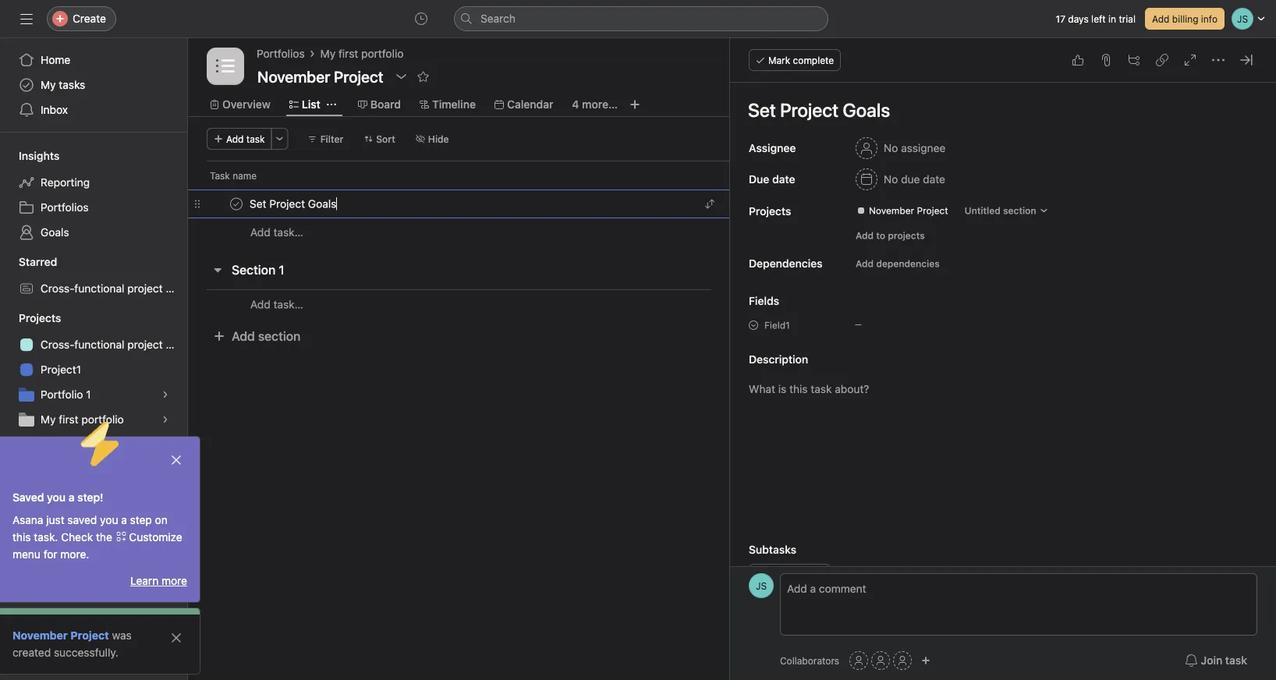 Task type: locate. For each thing, give the bounding box(es) containing it.
0 vertical spatial my first portfolio
[[320, 47, 404, 60]]

cross-functional project plan down goals "link"
[[41, 282, 187, 295]]

1 vertical spatial section
[[258, 329, 301, 344]]

starred element
[[0, 248, 187, 304]]

section inside dropdown button
[[1004, 205, 1037, 216]]

trial
[[1119, 13, 1136, 24]]

project
[[917, 205, 949, 216], [96, 438, 131, 451], [70, 629, 109, 642]]

Set Project Goals text field
[[247, 196, 341, 212]]

calendar
[[507, 98, 554, 111]]

you up the
[[100, 514, 118, 527]]

learn
[[130, 575, 159, 588]]

functional up project1 link
[[74, 338, 124, 351]]

calendar link
[[495, 96, 554, 113]]

0 vertical spatial 1
[[279, 263, 285, 277]]

project up "successfully."
[[70, 629, 109, 642]]

project1
[[41, 363, 81, 376]]

1 vertical spatial no
[[884, 173, 898, 186]]

add task… row
[[188, 218, 788, 247], [188, 290, 788, 319]]

my first portfolio link down portfolio 1
[[9, 407, 178, 432]]

portfolios down reporting
[[41, 201, 89, 214]]

0 vertical spatial task
[[246, 133, 265, 144]]

add dependencies button
[[849, 253, 947, 275]]

1 horizontal spatial my first portfolio
[[320, 47, 404, 60]]

1 vertical spatial cross-functional project plan link
[[9, 332, 187, 357]]

no left assignee
[[884, 142, 898, 155]]

1 vertical spatial task…
[[274, 298, 303, 311]]

0 vertical spatial project
[[127, 282, 163, 295]]

search button
[[454, 6, 829, 31]]

0 horizontal spatial section
[[258, 329, 301, 344]]

task.
[[34, 531, 58, 544]]

billing
[[1173, 13, 1199, 24]]

filter button
[[301, 128, 351, 150]]

0 vertical spatial cross-functional project plan
[[41, 282, 187, 295]]

november up the add to projects
[[869, 205, 915, 216]]

project inside starred element
[[127, 282, 163, 295]]

workspace
[[59, 494, 113, 507]]

0 horizontal spatial a
[[68, 491, 75, 504]]

more.
[[60, 548, 89, 561]]

november project inside projects element
[[41, 438, 131, 451]]

my left tasks
[[41, 78, 56, 91]]

task… down 'set project goals' text box
[[274, 226, 303, 239]]

1 add task… from the top
[[250, 226, 303, 239]]

1 vertical spatial a
[[121, 514, 127, 527]]

set project goals cell
[[188, 190, 731, 219]]

add task… inside 'header untitled section' tree grid
[[250, 226, 303, 239]]

section down section 1
[[258, 329, 301, 344]]

section
[[1004, 205, 1037, 216], [258, 329, 301, 344]]

0 likes. click to like this task image
[[1072, 54, 1085, 66]]

november project link
[[851, 203, 955, 219], [9, 432, 178, 457], [12, 629, 109, 642]]

2 plan from the top
[[166, 338, 187, 351]]

add billing info
[[1153, 13, 1218, 24]]

1 cross- from the top
[[41, 282, 74, 295]]

due
[[901, 173, 920, 186]]

1 for portfolio 1
[[86, 388, 91, 401]]

projects up project1
[[19, 312, 61, 325]]

my first portfolio link up show options icon
[[320, 45, 404, 62]]

0 horizontal spatial you
[[47, 491, 66, 504]]

1 vertical spatial add task… button
[[250, 296, 303, 313]]

1 vertical spatial my first portfolio
[[41, 413, 124, 426]]

first inside projects element
[[59, 413, 79, 426]]

cross- inside projects element
[[41, 338, 74, 351]]

2 cross-functional project plan from the top
[[41, 338, 187, 351]]

task… inside 'header untitled section' tree grid
[[274, 226, 303, 239]]

1 functional from the top
[[74, 282, 124, 295]]

1 horizontal spatial projects
[[749, 205, 792, 218]]

my up tab actions image
[[320, 47, 336, 60]]

portfolios link
[[257, 45, 305, 62], [9, 195, 178, 220]]

november project up the invite
[[12, 629, 109, 642]]

projects
[[749, 205, 792, 218], [19, 312, 61, 325]]

1 vertical spatial portfolios
[[41, 201, 89, 214]]

november up created
[[12, 629, 68, 642]]

full screen image
[[1185, 54, 1197, 66]]

a
[[68, 491, 75, 504], [121, 514, 127, 527]]

november project link up the 'projects'
[[851, 203, 955, 219]]

november
[[869, 205, 915, 216], [41, 438, 93, 451], [12, 629, 68, 642]]

collaborators
[[780, 656, 840, 666]]

insights
[[19, 149, 60, 162]]

task right join
[[1226, 654, 1248, 667]]

you up just
[[47, 491, 66, 504]]

1 vertical spatial cross-
[[41, 338, 74, 351]]

copy task link image
[[1157, 54, 1169, 66]]

0 horizontal spatial 1
[[86, 388, 91, 401]]

0 horizontal spatial first
[[59, 413, 79, 426]]

0 horizontal spatial my first portfolio link
[[9, 407, 178, 432]]

task… up add section at the left of the page
[[274, 298, 303, 311]]

project down date
[[917, 205, 949, 216]]

1 vertical spatial add task…
[[250, 298, 303, 311]]

add task… button up add section at the left of the page
[[250, 296, 303, 313]]

0 vertical spatial task…
[[274, 226, 303, 239]]

task…
[[274, 226, 303, 239], [274, 298, 303, 311]]

1 vertical spatial november
[[41, 438, 93, 451]]

more actions image
[[275, 134, 285, 144]]

0 vertical spatial projects
[[749, 205, 792, 218]]

was
[[112, 629, 132, 642]]

add left billing
[[1153, 13, 1170, 24]]

a left step
[[121, 514, 127, 527]]

inbox
[[41, 103, 68, 116]]

cross-functional project plan link up project1
[[9, 332, 187, 357]]

1 vertical spatial portfolios link
[[9, 195, 178, 220]]

1 vertical spatial you
[[100, 514, 118, 527]]

move tasks between sections image
[[705, 199, 715, 209]]

portfolio
[[361, 47, 404, 60], [81, 413, 124, 426]]

add dependencies
[[856, 258, 940, 269]]

portfolios link down reporting
[[9, 195, 178, 220]]

overview
[[222, 98, 271, 111]]

mark
[[769, 55, 791, 66]]

cross-functional project plan link down goals "link"
[[9, 276, 187, 301]]

task for add task
[[246, 133, 265, 144]]

my up just
[[41, 494, 56, 507]]

cross- inside starred element
[[41, 282, 74, 295]]

0 horizontal spatial task
[[246, 133, 265, 144]]

1 vertical spatial add task… row
[[188, 290, 788, 319]]

projects element
[[0, 304, 187, 460]]

0 horizontal spatial portfolio
[[81, 413, 124, 426]]

no inside dropdown button
[[884, 173, 898, 186]]

1 add task… row from the top
[[188, 218, 788, 247]]

task for join task
[[1226, 654, 1248, 667]]

2 add task… row from the top
[[188, 290, 788, 319]]

0 vertical spatial a
[[68, 491, 75, 504]]

1 inside button
[[279, 263, 285, 277]]

1 vertical spatial first
[[59, 413, 79, 426]]

add task… up add section at the left of the page
[[250, 298, 303, 311]]

project up teams element on the left of the page
[[96, 438, 131, 451]]

first up board link
[[339, 47, 358, 60]]

0 vertical spatial project
[[917, 205, 949, 216]]

task inside button
[[246, 133, 265, 144]]

1 vertical spatial portfolio
[[81, 413, 124, 426]]

add task… button for 1st add task… row from the bottom
[[250, 296, 303, 313]]

projects down the due date on the top right of the page
[[749, 205, 792, 218]]

left
[[1092, 13, 1106, 24]]

no inside "dropdown button"
[[884, 142, 898, 155]]

section right untitled
[[1004, 205, 1037, 216]]

1 horizontal spatial you
[[100, 514, 118, 527]]

main content
[[730, 83, 1277, 680]]

row
[[207, 189, 730, 190], [188, 190, 788, 219]]

functional
[[74, 282, 124, 295], [74, 338, 124, 351]]

more
[[162, 575, 187, 588]]

my first portfolio up show options icon
[[320, 47, 404, 60]]

1 no from the top
[[884, 142, 898, 155]]

projects inside main content
[[749, 205, 792, 218]]

1 vertical spatial task
[[1226, 654, 1248, 667]]

0 horizontal spatial projects
[[19, 312, 61, 325]]

invite
[[44, 654, 72, 666]]

cross-functional project plan inside starred element
[[41, 282, 187, 295]]

0 vertical spatial november project
[[869, 205, 949, 216]]

1 horizontal spatial portfolio
[[361, 47, 404, 60]]

plan inside projects element
[[166, 338, 187, 351]]

1 horizontal spatial my first portfolio link
[[320, 45, 404, 62]]

cross-functional project plan up project1 link
[[41, 338, 187, 351]]

0 vertical spatial november
[[869, 205, 915, 216]]

november project up teams element on the left of the page
[[41, 438, 131, 451]]

1 for section 1
[[279, 263, 285, 277]]

1 plan from the top
[[166, 282, 187, 295]]

task left 'more actions' icon
[[246, 133, 265, 144]]

see details, portfolio 1 image
[[161, 390, 170, 400]]

0 horizontal spatial portfolios
[[41, 201, 89, 214]]

mark complete button
[[749, 49, 841, 71]]

add task… button down 'set project goals' text box
[[250, 224, 303, 241]]

1 horizontal spatial portfolios
[[257, 47, 305, 60]]

0 vertical spatial portfolio
[[361, 47, 404, 60]]

add down overview link
[[226, 133, 244, 144]]

project up see details, portfolio 1 icon
[[127, 338, 163, 351]]

add section
[[232, 329, 301, 344]]

saved you a step!
[[12, 491, 104, 504]]

section inside button
[[258, 329, 301, 344]]

my first portfolio down the portfolio 1 link in the left of the page
[[41, 413, 124, 426]]

teams element
[[0, 460, 187, 517]]

add down the section
[[232, 329, 255, 344]]

you inside asana just saved you a step on this task. check the
[[100, 514, 118, 527]]

2 no from the top
[[884, 173, 898, 186]]

first down portfolio 1
[[59, 413, 79, 426]]

add task… down 'set project goals' text box
[[250, 226, 303, 239]]

complete
[[793, 55, 834, 66]]

1 right the section
[[279, 263, 285, 277]]

no for no assignee
[[884, 142, 898, 155]]

2 add task… button from the top
[[250, 296, 303, 313]]

0 vertical spatial add task… row
[[188, 218, 788, 247]]

my first portfolio
[[320, 47, 404, 60], [41, 413, 124, 426]]

1 cross-functional project plan from the top
[[41, 282, 187, 295]]

0 vertical spatial add task…
[[250, 226, 303, 239]]

cross-functional project plan link
[[9, 276, 187, 301], [9, 332, 187, 357]]

november down portfolio 1
[[41, 438, 93, 451]]

no due date button
[[849, 165, 953, 194]]

2 vertical spatial project
[[70, 629, 109, 642]]

just
[[46, 514, 64, 527]]

add up the section 1 button
[[250, 226, 271, 239]]

None text field
[[254, 62, 388, 91]]

0 vertical spatial plan
[[166, 282, 187, 295]]

1 horizontal spatial task
[[1226, 654, 1248, 667]]

this
[[12, 531, 31, 544]]

1 vertical spatial cross-functional project plan
[[41, 338, 187, 351]]

add task…
[[250, 226, 303, 239], [250, 298, 303, 311]]

task name row
[[188, 161, 788, 190]]

my inside projects element
[[41, 413, 56, 426]]

november inside projects element
[[41, 438, 93, 451]]

cross- for cross-functional project plan link within the starred element
[[41, 282, 74, 295]]

section for add section
[[258, 329, 301, 344]]

0 horizontal spatial my first portfolio
[[41, 413, 124, 426]]

insights button
[[0, 148, 60, 164]]

0 vertical spatial portfolios link
[[257, 45, 305, 62]]

assignee
[[749, 142, 796, 155]]

functional down goals "link"
[[74, 282, 124, 295]]

menu
[[12, 548, 41, 561]]

0 vertical spatial cross-
[[41, 282, 74, 295]]

november project link up the invite
[[12, 629, 109, 642]]

my down portfolio
[[41, 413, 56, 426]]

portfolio up show options icon
[[361, 47, 404, 60]]

portfolios up list link
[[257, 47, 305, 60]]

1 horizontal spatial 1
[[279, 263, 285, 277]]

1 vertical spatial 1
[[86, 388, 91, 401]]

add inside add task button
[[226, 133, 244, 144]]

you
[[47, 491, 66, 504], [100, 514, 118, 527]]

my first portfolio link
[[320, 45, 404, 62], [9, 407, 178, 432]]

attachments: add a file to this task, set project goals image
[[1100, 54, 1113, 66]]

1 cross-functional project plan link from the top
[[9, 276, 187, 301]]

1 vertical spatial projects
[[19, 312, 61, 325]]

no left the due on the top of the page
[[884, 173, 898, 186]]

portfolios
[[257, 47, 305, 60], [41, 201, 89, 214]]

1 project from the top
[[127, 282, 163, 295]]

search
[[481, 12, 516, 25]]

november project link up teams element on the left of the page
[[9, 432, 178, 457]]

0 vertical spatial functional
[[74, 282, 124, 295]]

add task… button for second add task… row from the bottom of the page
[[250, 224, 303, 241]]

1 vertical spatial november project
[[41, 438, 131, 451]]

add left "to" on the top right of the page
[[856, 230, 874, 241]]

1 vertical spatial plan
[[166, 338, 187, 351]]

2 task… from the top
[[274, 298, 303, 311]]

2 project from the top
[[127, 338, 163, 351]]

1 vertical spatial project
[[127, 338, 163, 351]]

timeline link
[[420, 96, 476, 113]]

cross- for 1st cross-functional project plan link from the bottom of the page
[[41, 338, 74, 351]]

0 vertical spatial first
[[339, 47, 358, 60]]

portfolios link up list link
[[257, 45, 305, 62]]

2 vertical spatial november project
[[12, 629, 109, 642]]

1 task… from the top
[[274, 226, 303, 239]]

1 inside projects element
[[86, 388, 91, 401]]

no
[[884, 142, 898, 155], [884, 173, 898, 186]]

project inside main content
[[917, 205, 949, 216]]

no assignee
[[884, 142, 946, 155]]

functional inside projects element
[[74, 338, 124, 351]]

project down goals "link"
[[127, 282, 163, 295]]

plan inside starred element
[[166, 282, 187, 295]]

invite button
[[15, 646, 82, 674]]

0 vertical spatial no
[[884, 142, 898, 155]]

cross- up project1
[[41, 338, 74, 351]]

0 vertical spatial november project link
[[851, 203, 955, 219]]

0 vertical spatial you
[[47, 491, 66, 504]]

no for no due date
[[884, 173, 898, 186]]

create button
[[47, 6, 116, 31]]

my
[[320, 47, 336, 60], [41, 78, 56, 91], [41, 413, 56, 426], [41, 494, 56, 507]]

1 horizontal spatial section
[[1004, 205, 1037, 216]]

november project up the 'projects'
[[869, 205, 949, 216]]

asana
[[12, 514, 43, 527]]

step
[[130, 514, 152, 527]]

2 functional from the top
[[74, 338, 124, 351]]

1 down project1 link
[[86, 388, 91, 401]]

a left step!
[[68, 491, 75, 504]]

task inside "button"
[[1226, 654, 1248, 667]]

4
[[572, 98, 579, 111]]

add subtask image
[[1128, 54, 1141, 66]]

1 add task… button from the top
[[250, 224, 303, 241]]

1 vertical spatial project
[[96, 438, 131, 451]]

Task Name text field
[[738, 92, 1258, 128]]

my first portfolio inside projects element
[[41, 413, 124, 426]]

portfolio down the portfolio 1 link in the left of the page
[[81, 413, 124, 426]]

list link
[[289, 96, 321, 113]]

1 vertical spatial functional
[[74, 338, 124, 351]]

0 vertical spatial add task… button
[[250, 224, 303, 241]]

0 vertical spatial section
[[1004, 205, 1037, 216]]

field1
[[765, 320, 790, 331]]

cross- down starred
[[41, 282, 74, 295]]

0 vertical spatial cross-functional project plan link
[[9, 276, 187, 301]]

1 horizontal spatial a
[[121, 514, 127, 527]]

add down add to projects button
[[856, 258, 874, 269]]

2 cross- from the top
[[41, 338, 74, 351]]

add task… button inside 'header untitled section' tree grid
[[250, 224, 303, 241]]



Task type: describe. For each thing, give the bounding box(es) containing it.
0 horizontal spatial portfolios link
[[9, 195, 178, 220]]

filter
[[320, 133, 344, 144]]

project for cross-functional project plan link within the starred element
[[127, 282, 163, 295]]

add inside 'header untitled section' tree grid
[[250, 226, 271, 239]]

on
[[155, 514, 168, 527]]

untitled
[[965, 205, 1001, 216]]

join task
[[1201, 654, 1248, 667]]

task name
[[210, 170, 257, 181]]

dependencies
[[749, 257, 823, 270]]

step!
[[77, 491, 104, 504]]

list image
[[216, 57, 235, 76]]

inbox link
[[9, 98, 178, 123]]

asana just saved you a step on this task. check the
[[12, 514, 168, 544]]

search list box
[[454, 6, 829, 31]]

add billing info button
[[1146, 8, 1225, 30]]

saved
[[12, 491, 44, 504]]

0 vertical spatial portfolios
[[257, 47, 305, 60]]

history image
[[415, 12, 428, 25]]

a inside asana just saved you a step on this task. check the
[[121, 514, 127, 527]]

goals link
[[9, 220, 178, 245]]

description
[[749, 353, 809, 366]]

my tasks
[[41, 78, 85, 91]]

dependencies
[[877, 258, 940, 269]]

for
[[43, 548, 57, 561]]

1 horizontal spatial first
[[339, 47, 358, 60]]

completed image
[[227, 195, 246, 213]]

portfolio
[[41, 388, 83, 401]]

close toast image
[[170, 454, 183, 467]]

portfolio inside projects element
[[81, 413, 124, 426]]

show options image
[[395, 70, 408, 83]]

cross-functional project plan inside projects element
[[41, 338, 187, 351]]

2 vertical spatial november project link
[[12, 629, 109, 642]]

fields
[[749, 295, 780, 307]]

see details, my first portfolio image
[[161, 415, 170, 425]]

more actions for this task image
[[1213, 54, 1225, 66]]

section 1 button
[[232, 256, 285, 284]]

november project inside main content
[[869, 205, 949, 216]]

2 vertical spatial november
[[12, 629, 68, 642]]

cross-functional project plan link inside starred element
[[9, 276, 187, 301]]

untitled section button
[[958, 200, 1056, 222]]

reporting
[[41, 176, 90, 189]]

add to projects button
[[849, 225, 932, 247]]

the
[[96, 531, 112, 544]]

add to projects
[[856, 230, 925, 241]]

my inside global element
[[41, 78, 56, 91]]

1 vertical spatial november project link
[[9, 432, 178, 457]]

assignee
[[901, 142, 946, 155]]

functional inside starred element
[[74, 282, 124, 295]]

add inside add billing info button
[[1153, 13, 1170, 24]]

starred button
[[0, 254, 57, 270]]

section 1
[[232, 263, 285, 277]]

1 vertical spatial my first portfolio link
[[9, 407, 178, 432]]

projects inside dropdown button
[[19, 312, 61, 325]]

timeline
[[432, 98, 476, 111]]

no due date
[[884, 173, 946, 186]]

november inside main content
[[869, 205, 915, 216]]

add to starred image
[[417, 70, 430, 83]]

create
[[73, 12, 106, 25]]

customize
[[129, 531, 182, 544]]

global element
[[0, 38, 187, 132]]

due date
[[749, 173, 796, 186]]

add inside add to projects button
[[856, 230, 874, 241]]

project for 1st cross-functional project plan link from the bottom of the page
[[127, 338, 163, 351]]

17 days left in trial
[[1056, 13, 1136, 24]]

list
[[302, 98, 321, 111]]

4 more… button
[[572, 96, 618, 113]]

home link
[[9, 48, 178, 73]]

project1 link
[[9, 357, 178, 382]]

task… for second add task… row from the bottom of the page
[[274, 226, 303, 239]]

add task
[[226, 133, 265, 144]]

add task button
[[207, 128, 272, 150]]

no assignee button
[[849, 134, 953, 162]]

overview link
[[210, 96, 271, 113]]

add tab image
[[629, 98, 641, 111]]

reporting link
[[9, 170, 178, 195]]

goals
[[41, 226, 69, 239]]

saved
[[67, 514, 97, 527]]

add up add section button
[[250, 298, 271, 311]]

17
[[1056, 13, 1066, 24]]

learn more
[[130, 575, 187, 588]]

sort
[[376, 133, 396, 144]]

sort button
[[357, 128, 403, 150]]

task… for 1st add task… row from the bottom
[[274, 298, 303, 311]]

more…
[[582, 98, 618, 111]]

check
[[61, 531, 93, 544]]

main content containing assignee
[[730, 83, 1277, 680]]

add section button
[[207, 322, 307, 350]]

join
[[1201, 654, 1223, 667]]

add inside add section button
[[232, 329, 255, 344]]

days
[[1069, 13, 1089, 24]]

section
[[232, 263, 276, 277]]

2 add task… from the top
[[250, 298, 303, 311]]

in
[[1109, 13, 1117, 24]]

tasks
[[59, 78, 85, 91]]

hide sidebar image
[[20, 12, 33, 25]]

my workspace
[[41, 494, 113, 507]]

hide button
[[409, 128, 456, 150]]

home
[[41, 53, 70, 66]]

add or remove collaborators image
[[922, 656, 931, 666]]

4 more…
[[572, 98, 618, 111]]

customize menu for more.
[[12, 531, 182, 561]]

tab actions image
[[327, 100, 336, 109]]

portfolios inside insights element
[[41, 201, 89, 214]]

my inside teams element
[[41, 494, 56, 507]]

subtasks
[[749, 544, 797, 556]]

november project link inside set project goals dialog
[[851, 203, 955, 219]]

0 vertical spatial my first portfolio link
[[320, 45, 404, 62]]

— button
[[849, 314, 943, 336]]

2 cross-functional project plan link from the top
[[9, 332, 187, 357]]

mark complete
[[769, 55, 834, 66]]

add inside add dependencies button
[[856, 258, 874, 269]]

created
[[12, 647, 51, 659]]

header untitled section tree grid
[[188, 190, 788, 247]]

close image
[[170, 632, 183, 645]]

date
[[923, 173, 946, 186]]

section for untitled section
[[1004, 205, 1037, 216]]

portfolio 1 link
[[9, 382, 178, 407]]

set project goals dialog
[[730, 38, 1277, 680]]

1 horizontal spatial portfolios link
[[257, 45, 305, 62]]

board link
[[358, 96, 401, 113]]

portfolio 1
[[41, 388, 91, 401]]

untitled section
[[965, 205, 1037, 216]]

Completed checkbox
[[227, 195, 246, 213]]

js button
[[749, 574, 774, 599]]

successfully.
[[54, 647, 118, 659]]

was created successfully.
[[12, 629, 132, 659]]

close details image
[[1241, 54, 1253, 66]]

to
[[877, 230, 886, 241]]

collapse task list for this section image
[[211, 264, 224, 276]]

board
[[371, 98, 401, 111]]

hide
[[428, 133, 449, 144]]

insights element
[[0, 142, 187, 248]]



Task type: vqa. For each thing, say whether or not it's contained in the screenshot.
2nd plan from the bottom of the page
yes



